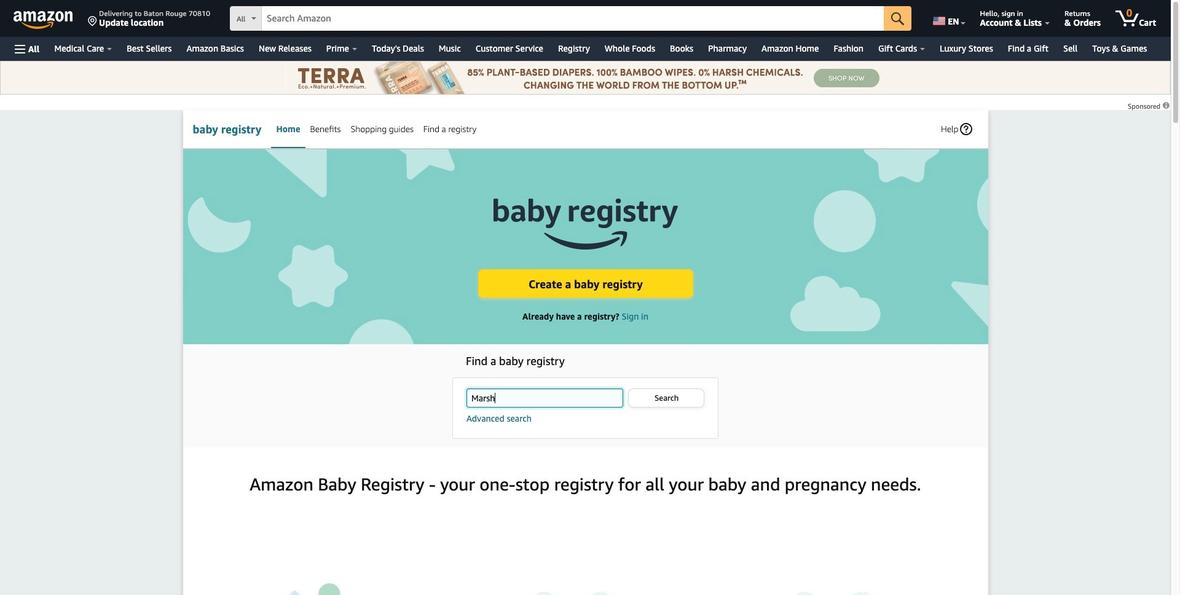 Task type: describe. For each thing, give the bounding box(es) containing it.
baby registry discount benefit image
[[762, 571, 904, 595]]

baby registry selection and checklist benefit image
[[502, 571, 643, 595]]



Task type: vqa. For each thing, say whether or not it's contained in the screenshot.
bottom 33
no



Task type: locate. For each thing, give the bounding box(es) containing it.
amazon baby registry - everything you need, all in one place image
[[493, 199, 678, 251]]

None submit
[[884, 6, 912, 31], [629, 389, 704, 407], [884, 6, 912, 31], [629, 389, 704, 407]]

None search field
[[230, 6, 912, 32]]

baby registry welcome box benefit image
[[241, 571, 383, 595]]

Search Amazon text field
[[262, 7, 884, 30]]

navigation navigation
[[0, 0, 1181, 595]]

Registrant's name text field
[[467, 389, 624, 408]]

none search field inside navigation navigation
[[230, 6, 912, 32]]

amazon image
[[14, 11, 73, 30]]



